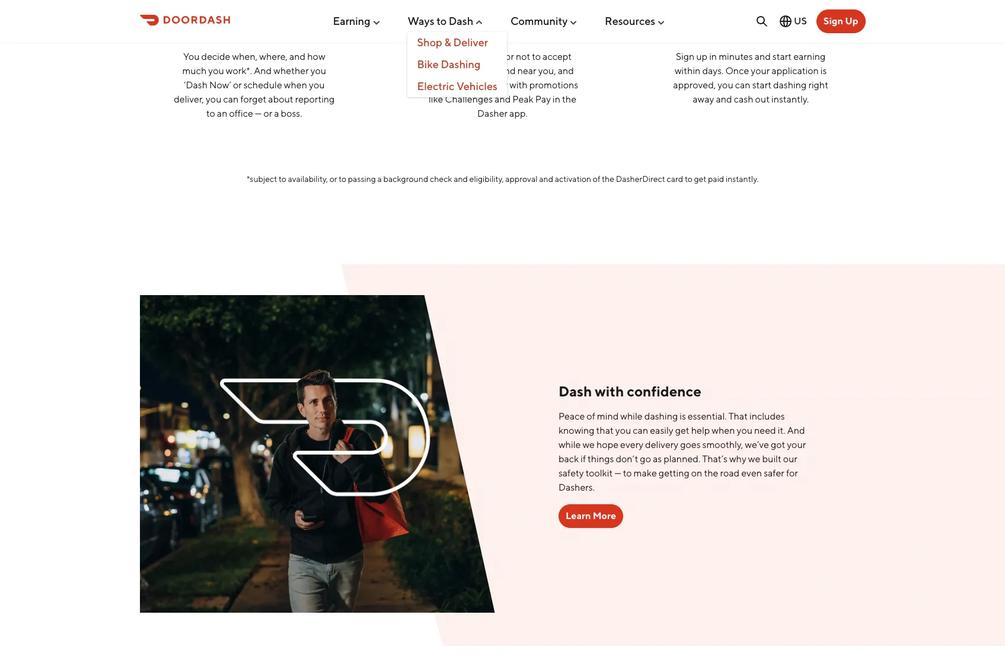 Task type: vqa. For each thing, say whether or not it's contained in the screenshot.
the rightmost store
no



Task type: describe. For each thing, give the bounding box(es) containing it.
the inside choose whether or not to accept orders, find demand near you, and earn more instantly with promotions like challenges and peak pay in the dasher app.
[[562, 93, 576, 105]]

sign up button
[[816, 9, 865, 33]]

away
[[693, 93, 714, 105]]

promotions
[[529, 79, 578, 91]]

road
[[720, 468, 740, 479]]

your inside sign up in minutes and start earning within days. once your application is approved, you can start dashing right away and cash out instantly.
[[751, 65, 770, 76]]

for
[[786, 468, 798, 479]]

forget
[[240, 93, 266, 105]]

ways
[[408, 15, 434, 27]]

check
[[430, 174, 452, 184]]

ways to dash link
[[408, 10, 484, 32]]

easily
[[650, 425, 673, 436]]

dashing inside sign up in minutes and start earning within days. once your application is approved, you can start dashing right away and cash out instantly.
[[773, 79, 807, 91]]

approved,
[[673, 79, 716, 91]]

you down decide
[[208, 65, 224, 76]]

you down that
[[737, 425, 752, 436]]

electric vehicles link
[[408, 76, 507, 97]]

sign up
[[824, 15, 858, 27]]

instantly
[[472, 79, 508, 91]]

sign for sign up
[[824, 15, 843, 27]]

you up reporting
[[309, 79, 325, 91]]

we've
[[745, 439, 769, 451]]

quickly
[[766, 27, 802, 40]]

much
[[182, 65, 207, 76]]

paid
[[708, 174, 724, 184]]

that's
[[702, 454, 727, 465]]

in inside sign up in minutes and start earning within days. once your application is approved, you can start dashing right away and cash out instantly.
[[709, 51, 717, 62]]

an
[[217, 108, 227, 119]]

work when you want
[[202, 27, 306, 40]]

make
[[634, 468, 657, 479]]

vehicles
[[457, 80, 497, 92]]

and inside "you decide when, where, and how much you work*. and whether you 'dash now' or schedule when you deliver, you can forget about reporting to an office — or a boss."
[[254, 65, 272, 76]]

like
[[429, 93, 443, 105]]

background
[[383, 174, 428, 184]]

boss.
[[281, 108, 302, 119]]

earn
[[427, 79, 446, 91]]

more
[[448, 79, 470, 91]]

app.
[[509, 108, 528, 119]]

near
[[517, 65, 536, 76]]

you down the how
[[311, 65, 326, 76]]

globe line image
[[779, 14, 793, 28]]

mind
[[597, 411, 619, 422]]

ways to dash
[[408, 15, 473, 27]]

with inside choose whether or not to accept orders, find demand near you, and earn more instantly with promotions like challenges and peak pay in the dasher app.
[[509, 79, 528, 91]]

decide
[[201, 51, 230, 62]]

and down the accept
[[558, 65, 574, 76]]

and down start earning quickly
[[755, 51, 771, 62]]

can inside sign up in minutes and start earning within days. once your application is approved, you can start dashing right away and cash out instantly.
[[735, 79, 750, 91]]

0 vertical spatial your
[[472, 27, 494, 40]]

sign up in minutes and start earning within days. once your application is approved, you can start dashing right away and cash out instantly.
[[673, 51, 828, 105]]

if
[[581, 454, 586, 465]]

instantly. inside sign up in minutes and start earning within days. once your application is approved, you can start dashing right away and cash out instantly.
[[771, 93, 809, 105]]

on
[[691, 468, 702, 479]]

want
[[281, 27, 306, 40]]

is inside sign up in minutes and start earning within days. once your application is approved, you can start dashing right away and cash out instantly.
[[821, 65, 827, 76]]

can inside peace of mind while dashing is essential. that includes knowing that you can easily get help when you need it. and while we hope every delivery goes smoothly, we've got your back if things don't go as planned. that's why we built our safety toolkit — to make getting on the road even safer for dashers.
[[633, 425, 648, 436]]

0 horizontal spatial earning
[[726, 27, 764, 40]]

schedule
[[244, 79, 282, 91]]

the inside peace of mind while dashing is essential. that includes knowing that you can easily get help when you need it. and while we hope every delivery goes smoothly, we've got your back if things don't go as planned. that's why we built our safety toolkit — to make getting on the road even safer for dashers.
[[704, 468, 718, 479]]

your inside peace of mind while dashing is essential. that includes knowing that you can easily get help when you need it. and while we hope every delivery goes smoothly, we've got your back if things don't go as planned. that's why we built our safety toolkit — to make getting on the road even safer for dashers.
[[787, 439, 806, 451]]

dashing
[[441, 58, 481, 71]]

once
[[725, 65, 749, 76]]

community
[[510, 15, 568, 27]]

you decide when, where, and how much you work*. and whether you 'dash now' or schedule when you deliver, you can forget about reporting to an office — or a boss.
[[174, 51, 335, 119]]

shop
[[417, 36, 442, 49]]

safer
[[764, 468, 784, 479]]

as
[[653, 454, 662, 465]]

dx safedash chuck image
[[140, 295, 495, 613]]

1 horizontal spatial start
[[773, 51, 792, 62]]

learn more link
[[559, 505, 623, 528]]

earning link
[[333, 10, 381, 32]]

smoothly,
[[702, 439, 743, 451]]

1 vertical spatial the
[[602, 174, 614, 184]]

'dash
[[184, 79, 208, 91]]

passing
[[348, 174, 376, 184]]

that
[[729, 411, 748, 422]]

now'
[[209, 79, 231, 91]]

whether inside "you decide when, where, and how much you work*. and whether you 'dash now' or schedule when you deliver, you can forget about reporting to an office — or a boss."
[[273, 65, 309, 76]]

up
[[845, 15, 858, 27]]

set your own course
[[453, 27, 552, 40]]

shop & deliver
[[417, 36, 488, 49]]

whether inside choose whether or not to accept orders, find demand near you, and earn more instantly with promotions like challenges and peak pay in the dasher app.
[[468, 51, 503, 62]]

delivery
[[645, 439, 678, 451]]

confidence
[[627, 383, 701, 400]]

within
[[675, 65, 700, 76]]

deliver,
[[174, 93, 204, 105]]

reporting
[[295, 93, 335, 105]]

even
[[741, 468, 762, 479]]

*subject to availability, or to passing a background check and eligibility, approval and activation of the dasherdirect card to get paid instantly.
[[247, 174, 758, 184]]

can inside "you decide when, where, and how much you work*. and whether you 'dash now' or schedule when you deliver, you can forget about reporting to an office — or a boss."
[[223, 93, 239, 105]]

every
[[620, 439, 643, 451]]

eligibility,
[[469, 174, 504, 184]]

to right the *subject
[[279, 174, 286, 184]]

1 horizontal spatial while
[[620, 411, 643, 422]]

need
[[754, 425, 776, 436]]

us
[[794, 15, 807, 27]]

shop & deliver link
[[408, 32, 507, 54]]

— inside peace of mind while dashing is essential. that includes knowing that you can easily get help when you need it. and while we hope every delivery goes smoothly, we've got your back if things don't go as planned. that's why we built our safety toolkit — to make getting on the road even safer for dashers.
[[614, 468, 621, 479]]

is inside peace of mind while dashing is essential. that includes knowing that you can easily get help when you need it. and while we hope every delivery goes smoothly, we've got your back if things don't go as planned. that's why we built our safety toolkit — to make getting on the road even safer for dashers.
[[680, 411, 686, 422]]

where,
[[259, 51, 288, 62]]

or inside choose whether or not to accept orders, find demand near you, and earn more instantly with promotions like challenges and peak pay in the dasher app.
[[505, 51, 514, 62]]

own
[[496, 27, 517, 40]]

and right check
[[454, 174, 468, 184]]

you up every
[[615, 425, 631, 436]]

to inside choose whether or not to accept orders, find demand near you, and earn more instantly with promotions like challenges and peak pay in the dasher app.
[[532, 51, 541, 62]]

learn
[[566, 511, 591, 522]]

or down work*.
[[233, 79, 242, 91]]

about
[[268, 93, 293, 105]]

don't
[[616, 454, 638, 465]]

card
[[667, 174, 683, 184]]

how
[[307, 51, 325, 62]]

electric
[[417, 80, 454, 92]]

includes
[[749, 411, 785, 422]]



Task type: locate. For each thing, give the bounding box(es) containing it.
or
[[505, 51, 514, 62], [233, 79, 242, 91], [263, 108, 272, 119], [329, 174, 337, 184]]

things
[[588, 454, 614, 465]]

to right not at top
[[532, 51, 541, 62]]

whether up demand
[[468, 51, 503, 62]]

dasher
[[477, 108, 508, 119]]

get left paid
[[694, 174, 706, 184]]

and inside peace of mind while dashing is essential. that includes knowing that you can easily get help when you need it. and while we hope every delivery goes smoothly, we've got your back if things don't go as planned. that's why we built our safety toolkit — to make getting on the road even safer for dashers.
[[787, 425, 805, 436]]

start up out
[[752, 79, 771, 91]]

days.
[[702, 65, 724, 76]]

1 vertical spatial when
[[284, 79, 307, 91]]

0 vertical spatial sign
[[824, 15, 843, 27]]

activation
[[555, 174, 591, 184]]

1 vertical spatial instantly.
[[726, 174, 758, 184]]

can up every
[[633, 425, 648, 436]]

— down forget
[[255, 108, 262, 119]]

instantly. right out
[[771, 93, 809, 105]]

dashing down "application"
[[773, 79, 807, 91]]

you
[[183, 51, 200, 62]]

community link
[[510, 10, 578, 32]]

start
[[773, 51, 792, 62], [752, 79, 771, 91]]

1 vertical spatial sign
[[676, 51, 694, 62]]

0 horizontal spatial —
[[255, 108, 262, 119]]

1 vertical spatial we
[[748, 454, 760, 465]]

1 vertical spatial can
[[223, 93, 239, 105]]

find
[[462, 65, 478, 76]]

1 horizontal spatial your
[[751, 65, 770, 76]]

to
[[437, 15, 447, 27], [532, 51, 541, 62], [206, 108, 215, 119], [279, 174, 286, 184], [339, 174, 346, 184], [685, 174, 692, 184], [623, 468, 632, 479]]

of right activation
[[593, 174, 600, 184]]

minutes
[[719, 51, 753, 62]]

0 vertical spatial whether
[[468, 51, 503, 62]]

to right ways
[[437, 15, 447, 27]]

when up smoothly,
[[712, 425, 735, 436]]

peace of mind while dashing is essential. that includes knowing that you can easily get help when you need it. and while we hope every delivery goes smoothly, we've got your back if things don't go as planned. that's why we built our safety toolkit — to make getting on the road even safer for dashers.
[[559, 411, 806, 493]]

out
[[755, 93, 770, 105]]

when inside peace of mind while dashing is essential. that includes knowing that you can easily get help when you need it. and while we hope every delivery goes smoothly, we've got your back if things don't go as planned. that's why we built our safety toolkit — to make getting on the road even safer for dashers.
[[712, 425, 735, 436]]

0 vertical spatial —
[[255, 108, 262, 119]]

2 vertical spatial your
[[787, 439, 806, 451]]

your up our
[[787, 439, 806, 451]]

1 horizontal spatial get
[[694, 174, 706, 184]]

dasherdirect
[[616, 174, 665, 184]]

you
[[261, 27, 279, 40], [208, 65, 224, 76], [311, 65, 326, 76], [309, 79, 325, 91], [718, 79, 733, 91], [206, 93, 221, 105], [615, 425, 631, 436], [737, 425, 752, 436]]

essential.
[[688, 411, 727, 422]]

0 horizontal spatial dashing
[[644, 411, 678, 422]]

and left the how
[[289, 51, 306, 62]]

0 horizontal spatial we
[[582, 439, 595, 451]]

1 horizontal spatial dash
[[559, 383, 592, 400]]

pay
[[535, 93, 551, 105]]

dash up peace
[[559, 383, 592, 400]]

when,
[[232, 51, 257, 62]]

help
[[691, 425, 710, 436]]

earning up minutes
[[726, 27, 764, 40]]

is up right
[[821, 65, 827, 76]]

a down about
[[274, 108, 279, 119]]

1 vertical spatial a
[[377, 174, 382, 184]]

to inside "you decide when, where, and how much you work*. and whether you 'dash now' or schedule when you deliver, you can forget about reporting to an office — or a boss."
[[206, 108, 215, 119]]

instantly.
[[771, 93, 809, 105], [726, 174, 758, 184]]

dashing
[[773, 79, 807, 91], [644, 411, 678, 422]]

you up where,
[[261, 27, 279, 40]]

and right 'it.'
[[787, 425, 805, 436]]

go
[[640, 454, 651, 465]]

resources
[[605, 15, 655, 27]]

planned.
[[664, 454, 700, 465]]

1 horizontal spatial —
[[614, 468, 621, 479]]

a inside "you decide when, where, and how much you work*. and whether you 'dash now' or schedule when you deliver, you can forget about reporting to an office — or a boss."
[[274, 108, 279, 119]]

instantly. right paid
[[726, 174, 758, 184]]

0 vertical spatial the
[[562, 93, 576, 105]]

0 horizontal spatial your
[[472, 27, 494, 40]]

0 vertical spatial dashing
[[773, 79, 807, 91]]

2 vertical spatial the
[[704, 468, 718, 479]]

0 horizontal spatial when
[[232, 27, 259, 40]]

got
[[771, 439, 785, 451]]

and inside "you decide when, where, and how much you work*. and whether you 'dash now' or schedule when you deliver, you can forget about reporting to an office — or a boss."
[[289, 51, 306, 62]]

course
[[519, 27, 552, 40]]

the down promotions
[[562, 93, 576, 105]]

sign up within
[[676, 51, 694, 62]]

in right pay
[[553, 93, 560, 105]]

while
[[620, 411, 643, 422], [559, 439, 581, 451]]

sign
[[824, 15, 843, 27], [676, 51, 694, 62]]

1 horizontal spatial is
[[821, 65, 827, 76]]

1 horizontal spatial the
[[602, 174, 614, 184]]

resources link
[[605, 10, 666, 32]]

of left mind
[[587, 411, 595, 422]]

1 horizontal spatial a
[[377, 174, 382, 184]]

to left an
[[206, 108, 215, 119]]

1 vertical spatial dashing
[[644, 411, 678, 422]]

up
[[696, 51, 707, 62]]

with up the peak
[[509, 79, 528, 91]]

0 horizontal spatial with
[[509, 79, 528, 91]]

and left cash
[[716, 93, 732, 105]]

dash with confidence
[[559, 383, 701, 400]]

and right approval
[[539, 174, 553, 184]]

0 vertical spatial we
[[582, 439, 595, 451]]

while up back
[[559, 439, 581, 451]]

1 horizontal spatial with
[[595, 383, 624, 400]]

and
[[254, 65, 272, 76], [787, 425, 805, 436]]

1 vertical spatial of
[[587, 411, 595, 422]]

0 horizontal spatial instantly.
[[726, 174, 758, 184]]

that
[[596, 425, 614, 436]]

0 horizontal spatial and
[[254, 65, 272, 76]]

and up schedule
[[254, 65, 272, 76]]

1 vertical spatial your
[[751, 65, 770, 76]]

0 vertical spatial while
[[620, 411, 643, 422]]

0 horizontal spatial dash
[[449, 15, 473, 27]]

1 horizontal spatial can
[[633, 425, 648, 436]]

we up even
[[748, 454, 760, 465]]

when inside "you decide when, where, and how much you work*. and whether you 'dash now' or schedule when you deliver, you can forget about reporting to an office — or a boss."
[[284, 79, 307, 91]]

sign inside button
[[824, 15, 843, 27]]

0 horizontal spatial is
[[680, 411, 686, 422]]

get up goes
[[675, 425, 689, 436]]

1 vertical spatial whether
[[273, 65, 309, 76]]

to down 'don't'
[[623, 468, 632, 479]]

0 vertical spatial earning
[[726, 27, 764, 40]]

— inside "you decide when, where, and how much you work*. and whether you 'dash now' or schedule when you deliver, you can forget about reporting to an office — or a boss."
[[255, 108, 262, 119]]

while right mind
[[620, 411, 643, 422]]

in inside choose whether or not to accept orders, find demand near you, and earn more instantly with promotions like challenges and peak pay in the dasher app.
[[553, 93, 560, 105]]

back
[[559, 454, 579, 465]]

your right 'set' in the top left of the page
[[472, 27, 494, 40]]

challenges
[[445, 93, 493, 105]]

2 vertical spatial when
[[712, 425, 735, 436]]

0 vertical spatial when
[[232, 27, 259, 40]]

cash
[[734, 93, 753, 105]]

in right up
[[709, 51, 717, 62]]

0 vertical spatial and
[[254, 65, 272, 76]]

when for work
[[284, 79, 307, 91]]

you down once
[[718, 79, 733, 91]]

or left not at top
[[505, 51, 514, 62]]

2 vertical spatial can
[[633, 425, 648, 436]]

1 horizontal spatial we
[[748, 454, 760, 465]]

demand
[[480, 65, 516, 76]]

to right "card"
[[685, 174, 692, 184]]

start
[[699, 27, 724, 40]]

we up 'if'
[[582, 439, 595, 451]]

1 vertical spatial get
[[675, 425, 689, 436]]

of inside peace of mind while dashing is essential. that includes knowing that you can easily get help when you need it. and while we hope every delivery goes smoothly, we've got your back if things don't go as planned. that's why we built our safety toolkit — to make getting on the road even safer for dashers.
[[587, 411, 595, 422]]

goes
[[680, 439, 701, 451]]

0 vertical spatial is
[[821, 65, 827, 76]]

can up cash
[[735, 79, 750, 91]]

bike dashing link
[[408, 54, 507, 76]]

why
[[729, 454, 746, 465]]

electric vehicles
[[417, 80, 497, 92]]

hope
[[596, 439, 618, 451]]

knowing
[[559, 425, 594, 436]]

we
[[582, 439, 595, 451], [748, 454, 760, 465]]

2 horizontal spatial the
[[704, 468, 718, 479]]

1 horizontal spatial sign
[[824, 15, 843, 27]]

you down the now'
[[206, 93, 221, 105]]

— down 'don't'
[[614, 468, 621, 479]]

0 vertical spatial in
[[709, 51, 717, 62]]

is left the "essential."
[[680, 411, 686, 422]]

0 vertical spatial of
[[593, 174, 600, 184]]

1 horizontal spatial in
[[709, 51, 717, 62]]

safety
[[559, 468, 584, 479]]

0 vertical spatial instantly.
[[771, 93, 809, 105]]

accept
[[543, 51, 572, 62]]

the right the on
[[704, 468, 718, 479]]

0 horizontal spatial in
[[553, 93, 560, 105]]

0 horizontal spatial while
[[559, 439, 581, 451]]

1 vertical spatial is
[[680, 411, 686, 422]]

1 vertical spatial and
[[787, 425, 805, 436]]

0 horizontal spatial a
[[274, 108, 279, 119]]

your right once
[[751, 65, 770, 76]]

deliver
[[453, 36, 488, 49]]

0 vertical spatial can
[[735, 79, 750, 91]]

2 horizontal spatial can
[[735, 79, 750, 91]]

not
[[516, 51, 530, 62]]

whether down where,
[[273, 65, 309, 76]]

start earning quickly
[[699, 27, 802, 40]]

with up mind
[[595, 383, 624, 400]]

availability,
[[288, 174, 328, 184]]

choose whether or not to accept orders, find demand near you, and earn more instantly with promotions like challenges and peak pay in the dasher app.
[[427, 51, 578, 119]]

can
[[735, 79, 750, 91], [223, 93, 239, 105], [633, 425, 648, 436]]

1 vertical spatial —
[[614, 468, 621, 479]]

and up dasher
[[495, 93, 511, 105]]

to left passing
[[339, 174, 346, 184]]

earning
[[726, 27, 764, 40], [793, 51, 826, 62]]

or down about
[[263, 108, 272, 119]]

1 vertical spatial in
[[553, 93, 560, 105]]

2 horizontal spatial your
[[787, 439, 806, 451]]

get inside peace of mind while dashing is essential. that includes knowing that you can easily get help when you need it. and while we hope every delivery goes smoothly, we've got your back if things don't go as planned. that's why we built our safety toolkit — to make getting on the road even safer for dashers.
[[675, 425, 689, 436]]

getting
[[659, 468, 689, 479]]

set
[[453, 27, 470, 40]]

dashing up easily
[[644, 411, 678, 422]]

to inside peace of mind while dashing is essential. that includes knowing that you can easily get help when you need it. and while we hope every delivery goes smoothly, we've got your back if things don't go as planned. that's why we built our safety toolkit — to make getting on the road even safer for dashers.
[[623, 468, 632, 479]]

choose
[[433, 51, 466, 62]]

1 vertical spatial start
[[752, 79, 771, 91]]

0 vertical spatial get
[[694, 174, 706, 184]]

and
[[289, 51, 306, 62], [755, 51, 771, 62], [558, 65, 574, 76], [495, 93, 511, 105], [716, 93, 732, 105], [454, 174, 468, 184], [539, 174, 553, 184]]

0 vertical spatial start
[[773, 51, 792, 62]]

you inside sign up in minutes and start earning within days. once your application is approved, you can start dashing right away and cash out instantly.
[[718, 79, 733, 91]]

earning up "application"
[[793, 51, 826, 62]]

get
[[694, 174, 706, 184], [675, 425, 689, 436]]

a
[[274, 108, 279, 119], [377, 174, 382, 184]]

1 vertical spatial dash
[[559, 383, 592, 400]]

0 horizontal spatial the
[[562, 93, 576, 105]]

you,
[[538, 65, 556, 76]]

start up "application"
[[773, 51, 792, 62]]

1 horizontal spatial whether
[[468, 51, 503, 62]]

a right passing
[[377, 174, 382, 184]]

can up an
[[223, 93, 239, 105]]

0 vertical spatial dash
[[449, 15, 473, 27]]

0 horizontal spatial can
[[223, 93, 239, 105]]

when for dash
[[712, 425, 735, 436]]

1 horizontal spatial and
[[787, 425, 805, 436]]

application
[[772, 65, 819, 76]]

1 vertical spatial with
[[595, 383, 624, 400]]

1 horizontal spatial when
[[284, 79, 307, 91]]

1 horizontal spatial earning
[[793, 51, 826, 62]]

dash up 'set' in the top left of the page
[[449, 15, 473, 27]]

0 vertical spatial a
[[274, 108, 279, 119]]

1 horizontal spatial dashing
[[773, 79, 807, 91]]

1 horizontal spatial instantly.
[[771, 93, 809, 105]]

0 horizontal spatial sign
[[676, 51, 694, 62]]

dashers.
[[559, 482, 595, 493]]

0 vertical spatial with
[[509, 79, 528, 91]]

earning inside sign up in minutes and start earning within days. once your application is approved, you can start dashing right away and cash out instantly.
[[793, 51, 826, 62]]

2 horizontal spatial when
[[712, 425, 735, 436]]

0 horizontal spatial whether
[[273, 65, 309, 76]]

sign left "up" at the top of the page
[[824, 15, 843, 27]]

1 vertical spatial earning
[[793, 51, 826, 62]]

sign inside sign up in minutes and start earning within days. once your application is approved, you can start dashing right away and cash out instantly.
[[676, 51, 694, 62]]

right
[[808, 79, 828, 91]]

when up about
[[284, 79, 307, 91]]

0 horizontal spatial get
[[675, 425, 689, 436]]

dashing inside peace of mind while dashing is essential. that includes knowing that you can easily get help when you need it. and while we hope every delivery goes smoothly, we've got your back if things don't go as planned. that's why we built our safety toolkit — to make getting on the road even safer for dashers.
[[644, 411, 678, 422]]

sign for sign up in minutes and start earning within days. once your application is approved, you can start dashing right away and cash out instantly.
[[676, 51, 694, 62]]

or right availability,
[[329, 174, 337, 184]]

the left dasherdirect
[[602, 174, 614, 184]]

1 vertical spatial while
[[559, 439, 581, 451]]

0 horizontal spatial start
[[752, 79, 771, 91]]

when up when,
[[232, 27, 259, 40]]



